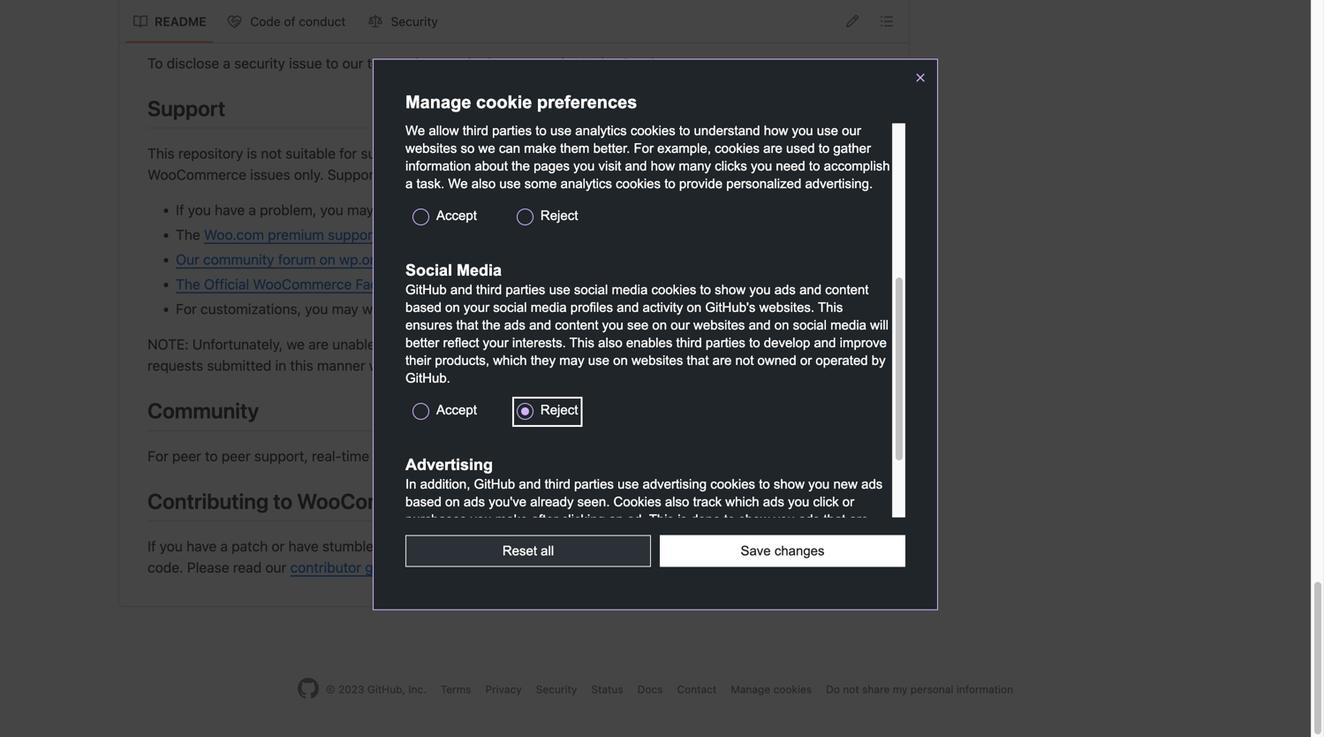 Task type: describe. For each thing, give the bounding box(es) containing it.
that inside advertising in addition, github and third parties use advertising cookies to show you new ads based on ads you've already seen. cookies also track which ads you click or purchases you make after clicking an ad. this is done to show you ads that are more relevant to you and for business purposes with our advertising partners. for example, cookies are used to detect when you click an ad and to show you ads based on your social media interests and website browsing history.
[[824, 512, 846, 527]]

1 peer from the left
[[172, 448, 201, 464]]

changes
[[775, 544, 825, 558]]

social
[[406, 261, 453, 279]]

status link
[[592, 683, 624, 696]]

0 vertical spatial .
[[680, 55, 684, 72]]

and up interests.
[[529, 318, 552, 332]]

manage cookie preferences
[[406, 93, 637, 112]]

parties up wooexperts
[[506, 283, 546, 297]]

show inside social media github and third parties use social media cookies to show you ads and content based on your social media profiles and activity on github's websites. this ensures that the ads and content you see on our websites and on social media will better reflect your interests. this also enables third parties to develop and improve their products, which they may use on websites that are not owned or operated by github.
[[715, 283, 746, 297]]

on inside the note: unfortunately, we are unable to honor support requests in issues on this repository; as a result, any requests submitted in this manner will be closed.
[[609, 336, 625, 353]]

woo.com
[[204, 226, 264, 243]]

can inside this repository is not suitable for support. please don't use our issue tracker for support requests, but for core woocommerce issues only. support can take place through the appropriate channels:
[[383, 166, 406, 183]]

cookies up clicks
[[715, 141, 760, 156]]

1 horizontal spatial websites
[[632, 353, 683, 368]]

see
[[627, 318, 649, 332]]

or inside 'if you have a patch or have stumbled upon an issue with woocommerce core, you can contribute this back to the code. please read our'
[[272, 538, 285, 555]]

websites.
[[760, 300, 815, 315]]

our left team,
[[342, 55, 364, 72]]

1 horizontal spatial advertising
[[739, 530, 804, 545]]

our inside if you have a problem, you may want to start with the self help guide the woo.com premium support portal for customers who have purchased themes or extensions. our community forum on wp.org which is available for all woocommerce users. the official woocommerce facebook group . for customizations, you may want to check our list of wooexperts or codeable .
[[456, 301, 477, 317]]

reject inside social media option group
[[541, 403, 578, 417]]

0 vertical spatial your
[[464, 300, 490, 315]]

based inside social media github and third parties use social media cookies to show you ads and content based on your social media profiles and activity on github's websites. this ensures that the ads and content you see on our websites and on social media will better reflect your interests. this also enables third parties to develop and improve their products, which they may use on websites that are not owned or operated by github.
[[406, 300, 442, 315]]

to right done on the bottom
[[724, 512, 736, 527]]

clicking
[[562, 512, 605, 527]]

a inside the note: unfortunately, we are unable to honor support requests in issues on this repository; as a result, any requests submitted in this manner will be closed.
[[746, 336, 754, 353]]

of inside code of conduct link
[[284, 14, 296, 29]]

manage for manage cookies
[[731, 683, 771, 696]]

real-
[[312, 448, 342, 464]]

hours,
[[551, 448, 591, 464]]

here
[[651, 55, 680, 72]]

many
[[679, 159, 711, 173]]

this down profiles
[[570, 336, 595, 350]]

ensures
[[406, 318, 453, 332]]

0 vertical spatial this
[[628, 336, 652, 353]]

to left reset
[[490, 530, 501, 545]]

can left do
[[645, 559, 668, 576]]

a left "security"
[[223, 55, 231, 72]]

use down profiles
[[588, 353, 610, 368]]

github.
[[406, 371, 451, 386]]

time
[[342, 448, 370, 464]]

social up interests.
[[493, 300, 527, 315]]

ads down partners.
[[849, 548, 870, 562]]

to up contributing
[[205, 448, 218, 464]]

third inside we allow third parties to use analytics cookies to understand how you use our websites so we can make them better. for example, cookies are used to gather information about the pages you visit and how many clicks you need to accomplish a task. we also use some analytics cookies to provide personalized advertising.
[[463, 123, 489, 138]]

if you have a patch or have stumbled upon an issue with woocommerce core, you can contribute this back to the code. please read our
[[148, 538, 869, 576]]

to left provide in the top right of the page
[[665, 177, 676, 191]]

available
[[442, 251, 498, 268]]

repository
[[178, 145, 243, 162]]

enables
[[626, 336, 673, 350]]

manage cookie preferences dialog
[[373, 0, 939, 631]]

for right suitable
[[340, 145, 357, 162]]

0 vertical spatial click
[[813, 495, 839, 509]]

cookies down visit
[[616, 177, 661, 191]]

and up already
[[519, 477, 541, 492]]

for down community
[[148, 448, 169, 464]]

who
[[515, 226, 542, 243]]

reporting
[[148, 6, 242, 30]]

website
[[650, 565, 695, 580]]

0 vertical spatial issue
[[289, 55, 322, 72]]

we allow third parties to use analytics cookies to understand how you use our websites so we can make them better. for example, cookies are used to gather information about the pages you visit and how many clicks you need to accomplish a task. we also use some analytics cookies to provide personalized advertising.
[[406, 123, 891, 191]]

and up see
[[617, 300, 639, 315]]

contact
[[677, 683, 717, 696]]

are inside the note: unfortunately, we are unable to honor support requests in issues on this repository; as a result, any requests submitted in this manner will be closed.
[[309, 336, 329, 353]]

1 vertical spatial click
[[682, 548, 708, 562]]

0 vertical spatial may
[[347, 202, 374, 218]]

have down contributing
[[187, 538, 217, 555]]

by
[[872, 353, 886, 368]]

advertising option group
[[406, 454, 893, 631]]

users.
[[643, 251, 682, 268]]

channels:
[[635, 166, 696, 183]]

third up list
[[476, 283, 502, 297]]

book image
[[133, 15, 148, 29]]

to down conduct
[[326, 55, 339, 72]]

to left gather
[[819, 141, 830, 156]]

office
[[511, 448, 547, 464]]

show up the history.
[[789, 548, 820, 562]]

to down support, at the left bottom
[[273, 489, 293, 513]]

woocommerce down purchased
[[541, 251, 640, 268]]

terms link
[[441, 683, 471, 696]]

contributing to woocommerce
[[148, 489, 446, 513]]

through
[[479, 166, 529, 183]]

have up contributor
[[289, 538, 319, 555]]

1 vertical spatial analytics
[[561, 177, 612, 191]]

this.
[[692, 559, 719, 576]]

this repository is not suitable for support. please don't use our issue tracker for support requests, but for core woocommerce issues only. support can take place through the appropriate channels:
[[148, 145, 852, 183]]

woo.com premium support portal link
[[204, 226, 419, 243]]

contribute
[[701, 538, 767, 555]]

or right themes
[[702, 226, 716, 243]]

©
[[326, 683, 335, 696]]

can inside 'if you have a patch or have stumbled upon an issue with woocommerce core, you can contribute this back to the code. please read our'
[[674, 538, 697, 555]]

and right the ad
[[748, 548, 770, 562]]

1 vertical spatial want
[[362, 301, 393, 317]]

or left codeable 'link'
[[600, 301, 614, 317]]

this up any
[[818, 300, 843, 315]]

result,
[[757, 336, 797, 353]]

guide
[[575, 202, 611, 218]]

purchased
[[580, 226, 647, 243]]

preferences
[[537, 93, 637, 112]]

cookies up "channels:"
[[631, 123, 676, 138]]

to up the history.
[[774, 548, 785, 562]]

report
[[511, 55, 550, 72]]

after
[[532, 512, 558, 527]]

is inside this repository is not suitable for support. please don't use our issue tracker for support requests, but for core woocommerce issues only. support can take place through the appropriate channels:
[[247, 145, 257, 162]]

0 horizontal spatial content
[[555, 318, 599, 332]]

any
[[801, 336, 824, 353]]

suitable
[[286, 145, 336, 162]]

team,
[[367, 55, 403, 72]]

only.
[[294, 166, 324, 183]]

is inside advertising in addition, github and third parties use advertising cookies to show you new ads based on ads you've already seen. cookies also track which ads you click or purchases you make after clicking an ad. this is done to show you ads that are more relevant to you and for business purposes with our advertising partners. for example, cookies are used to detect when you click an ad and to show you ads based on your social media interests and website browsing history.
[[678, 512, 688, 527]]

you've
[[489, 495, 527, 509]]

my
[[893, 683, 908, 696]]

tracker
[[590, 145, 635, 162]]

2 horizontal spatial an
[[711, 548, 726, 562]]

2 the from the top
[[176, 276, 200, 293]]

to up github's
[[700, 283, 711, 297]]

for right but
[[802, 145, 820, 162]]

media up codeable 'link'
[[612, 283, 648, 297]]

on down business
[[568, 559, 584, 576]]

with inside if you have a problem, you may want to start with the self help guide the woo.com premium support portal for customers who have purchased themes or extensions. our community forum on wp.org which is available for all woocommerce users. the official woocommerce facebook group . for customizations, you may want to check our list of wooexperts or codeable .
[[462, 202, 489, 218]]

save
[[741, 544, 771, 558]]

information inside button
[[957, 683, 1014, 696]]

list
[[480, 301, 499, 317]]

support inside the note: unfortunately, we are unable to honor support requests in issues on this repository; as a result, any requests submitted in this manner will be closed.
[[437, 336, 487, 353]]

for down relevant
[[434, 559, 452, 576]]

and up operated
[[814, 336, 836, 350]]

social up profiles
[[574, 283, 608, 297]]

visit
[[599, 159, 622, 173]]

to
[[148, 55, 163, 72]]

1 vertical spatial how
[[651, 159, 675, 173]]

on right activity
[[687, 300, 702, 315]]

ads right new on the right of page
[[862, 477, 883, 492]]

and down media
[[451, 283, 473, 297]]

on down activity
[[653, 318, 667, 332]]

may inside social media github and third parties use social media cookies to show you ads and content based on your social media profiles and activity on github's websites. this ensures that the ads and content you see on our websites and on social media will better reflect your interests. this also enables third parties to develop and improve their products, which they may use on websites that are not owned or operated by github.
[[560, 353, 585, 368]]

1 vertical spatial this
[[290, 357, 313, 374]]

to left 'start'
[[412, 202, 425, 218]]

please inside this repository is not suitable for support. please don't use our issue tracker for support requests, but for core woocommerce issues only. support can take place through the appropriate channels:
[[419, 145, 461, 162]]

this inside this repository is not suitable for support. please don't use our issue tracker for support requests, but for core woocommerce issues only. support can take place through the appropriate channels:
[[148, 145, 175, 162]]

more inside advertising in addition, github and third parties use advertising cookies to show you new ads based on ads you've already seen. cookies also track which ads you click or purchases you make after clicking an ad. this is done to show you ads that are more relevant to you and for business purposes with our advertising partners. for example, cookies are used to detect when you click an ad and to show you ads based on your social media interests and website browsing history.
[[406, 530, 436, 545]]

back
[[798, 538, 828, 555]]

contributing
[[148, 489, 269, 513]]

0 vertical spatial we
[[406, 123, 425, 138]]

reject inside option group
[[541, 208, 578, 223]]

make inside we allow third parties to use analytics cookies to understand how you use our websites so we can make them better. for example, cookies are used to gather information about the pages you visit and how many clicks you need to accomplish a task. we also use some analytics cookies to provide personalized advertising.
[[524, 141, 557, 156]]

social inside advertising in addition, github and third parties use advertising cookies to show you new ads based on ads you've already seen. cookies also track which ads you click or purchases you make after clicking an ad. this is done to show you ads that are more relevant to you and for business purposes with our advertising partners. for example, cookies are used to detect when you click an ad and to show you ads based on your social media interests and website browsing history.
[[493, 565, 527, 580]]

have down self help guide link
[[546, 226, 576, 243]]

third right enables
[[677, 336, 702, 350]]

1 horizontal spatial requests
[[490, 336, 546, 353]]

not inside social media github and third parties use social media cookies to show you ads and content based on your social media profiles and activity on github's websites. this ensures that the ads and content you see on our websites and on social media will better reflect your interests. this also enables third parties to develop and improve their products, which they may use on websites that are not owned or operated by github.
[[736, 353, 754, 368]]

our
[[176, 251, 200, 268]]

example, inside advertising in addition, github and third parties use advertising cookies to show you new ads based on ads you've already seen. cookies also track which ads you click or purchases you make after clicking an ad. this is done to show you ads that are more relevant to you and for business purposes with our advertising partners. for example, cookies are used to detect when you click an ad and to show you ads based on your social media interests and website browsing history.
[[406, 548, 459, 562]]

manage for manage cookie preferences
[[406, 93, 471, 112]]

support.
[[361, 145, 415, 162]]

gather
[[834, 141, 871, 156]]

extensions.
[[719, 226, 792, 243]]

information inside we allow third parties to use analytics cookies to understand how you use our websites so we can make them better. for example, cookies are used to gather information about the pages you visit and how many clicks you need to accomplish a task. we also use some analytics cookies to provide personalized advertising.
[[406, 159, 471, 173]]

place
[[441, 166, 475, 183]]

on down relevant
[[445, 565, 460, 580]]

0 vertical spatial content
[[826, 283, 869, 297]]

a inside we allow third parties to use analytics cookies to understand how you use our websites so we can make them better. for example, cookies are used to gather information about the pages you visit and how many clicks you need to accomplish a task. we also use some analytics cookies to provide personalized advertising.
[[406, 177, 413, 191]]

new
[[834, 477, 858, 492]]

and up websites.
[[800, 283, 822, 297]]

parties down github's
[[706, 336, 746, 350]]

cookies inside button
[[774, 683, 812, 696]]

docs
[[638, 683, 663, 696]]

3 based from the top
[[406, 565, 442, 580]]

not inside this repository is not suitable for support. please don't use our issue tracker for support requests, but for core woocommerce issues only. support can take place through the appropriate channels:
[[261, 145, 282, 162]]

check
[[413, 301, 452, 317]]

0 horizontal spatial how
[[588, 559, 615, 576]]

accept inside option group
[[437, 208, 477, 223]]

1 vertical spatial information
[[492, 559, 565, 576]]

have up woo.com
[[215, 202, 245, 218]]

we inside we allow third parties to use analytics cookies to understand how you use our websites so we can make them better. for example, cookies are used to gather information about the pages you visit and how many clicks you need to accomplish a task. we also use some analytics cookies to provide personalized advertising.
[[479, 141, 496, 156]]

issue inside this repository is not suitable for support. please don't use our issue tracker for support requests, but for core woocommerce issues only. support can take place through the appropriate channels:
[[553, 145, 586, 162]]

to up save
[[759, 477, 770, 492]]

the official woocommerce facebook group link
[[176, 276, 461, 293]]

for inside advertising in addition, github and third parties use advertising cookies to show you new ads based on ads you've already seen. cookies also track which ads you click or purchases you make after clicking an ad. this is done to show you ads that are more relevant to you and for business purposes with our advertising partners. for example, cookies are used to detect when you click an ad and to show you ads based on your social media interests and website browsing history.
[[556, 530, 571, 545]]

✕
[[917, 71, 925, 85]]

0 horizontal spatial advertising
[[643, 477, 707, 492]]

also inside we allow third parties to use analytics cookies to understand how you use our websites so we can make them better. for example, cookies are used to gather information about the pages you visit and how many clicks you need to accomplish a task. we also use some analytics cookies to provide personalized advertising.
[[472, 177, 496, 191]]

addition,
[[420, 477, 471, 492]]

for down 'start'
[[423, 226, 440, 243]]

core
[[823, 145, 852, 162]]

they
[[531, 353, 556, 368]]

customizations,
[[201, 301, 301, 317]]

code of conduct
[[250, 14, 346, 29]]

1 horizontal spatial in
[[550, 336, 561, 353]]

2 vertical spatial .
[[678, 301, 682, 317]]

1 horizontal spatial an
[[609, 512, 624, 527]]

0 vertical spatial want
[[378, 202, 409, 218]]

our inside social media github and third parties use social media cookies to show you ads and content based on your social media profiles and activity on github's websites. this ensures that the ads and content you see on our websites and on social media will better reflect your interests. this also enables third parties to develop and improve their products, which they may use on websites that are not owned or operated by github.
[[671, 318, 690, 332]]

our community forum on wp.org link
[[176, 251, 383, 268]]

advertising
[[406, 456, 493, 474]]

the inside we allow third parties to use analytics cookies to understand how you use our websites so we can make them better. for example, cookies are used to gather information about the pages you visit and how many clicks you need to accomplish a task. we also use some analytics cookies to provide personalized advertising.
[[512, 159, 530, 173]]

track
[[693, 495, 722, 509]]

to right need
[[809, 159, 821, 173]]

2023
[[338, 683, 365, 696]]

terms
[[441, 683, 471, 696]]

with inside 'if you have a patch or have stumbled upon an issue with woocommerce core, you can contribute this back to the code. please read our'
[[478, 538, 505, 555]]

please inside 'if you have a patch or have stumbled upon an issue with woocommerce core, you can contribute this back to the code. please read our'
[[187, 559, 229, 576]]

ads up interests.
[[504, 318, 526, 332]]

media up improve
[[831, 318, 867, 332]]

on down websites.
[[775, 318, 790, 332]]

interests
[[571, 565, 621, 580]]

not inside button
[[843, 683, 860, 696]]

on inside if you have a problem, you may want to start with the self help guide the woo.com premium support portal for customers who have purchased themes or extensions. our community forum on wp.org which is available for all woocommerce users. the official woocommerce facebook group . for customizations, you may want to check our list of wooexperts or codeable .
[[320, 251, 336, 268]]

0 horizontal spatial support
[[148, 96, 226, 121]]

ads left you've
[[464, 495, 485, 509]]

parties inside advertising in addition, github and third parties use advertising cookies to show you new ads based on ads you've already seen. cookies also track which ads you click or purchases you make after clicking an ad. this is done to show you ads that are more relevant to you and for business purposes with our advertising partners. for example, cookies are used to detect when you click an ad and to show you ads based on your social media interests and website browsing history.
[[574, 477, 614, 492]]

to left check at the top left
[[397, 301, 410, 317]]

core,
[[611, 538, 644, 555]]

also inside advertising in addition, github and third parties use advertising cookies to show you new ads based on ads you've already seen. cookies also track which ads you click or purchases you make after clicking an ad. this is done to show you ads that are more relevant to you and for business purposes with our advertising partners. for example, cookies are used to detect when you click an ad and to show you ads based on your social media interests and website browsing history.
[[665, 495, 690, 509]]

to up many
[[679, 123, 691, 138]]

and down when
[[624, 565, 647, 580]]

this inside advertising in addition, github and third parties use advertising cookies to show you new ads based on ads you've already seen. cookies also track which ads you click or purchases you make after clicking an ad. this is done to show you ads that are more relevant to you and for business purposes with our advertising partners. for example, cookies are used to detect when you click an ad and to show you ads based on your social media interests and website browsing history.
[[649, 512, 674, 527]]

purposes
[[631, 530, 686, 545]]

outline image
[[880, 14, 894, 28]]

pages
[[534, 159, 570, 173]]

woocommerce down "time"
[[297, 489, 446, 513]]

better
[[406, 336, 440, 350]]

ads up save changes
[[763, 495, 785, 509]]

on down group
[[445, 300, 460, 315]]

to left detect
[[567, 548, 578, 562]]

0 horizontal spatial that
[[456, 318, 479, 332]]

1 vertical spatial may
[[332, 301, 359, 317]]

will inside social media github and third parties use social media cookies to show you ads and content based on your social media profiles and activity on github's websites. this ensures that the ads and content you see on our websites and on social media will better reflect your interests. this also enables third parties to develop and improve their products, which they may use on websites that are not owned or operated by github.
[[871, 318, 889, 332]]

woocommerce inside 'if you have a patch or have stumbled upon an issue with woocommerce core, you can contribute this back to the code. please read our'
[[509, 538, 608, 555]]

an inside 'if you have a patch or have stumbled upon an issue with woocommerce core, you can contribute this back to the code. please read our'
[[422, 538, 438, 555]]

save changes button
[[660, 535, 906, 567]]

1 vertical spatial that
[[687, 353, 709, 368]]

show left new on the right of page
[[774, 477, 805, 492]]

use up core
[[817, 123, 839, 138]]

1 vertical spatial we
[[448, 177, 468, 191]]

0 horizontal spatial security
[[247, 6, 327, 30]]

for inside advertising in addition, github and third parties use advertising cookies to show you new ads based on ads you've already seen. cookies also track which ads you click or purchases you make after clicking an ad. this is done to show you ads that are more relevant to you and for business purposes with our advertising partners. for example, cookies are used to detect when you click an ad and to show you ads based on your social media interests and website browsing history.
[[863, 530, 883, 545]]

2 horizontal spatial security
[[536, 683, 577, 696]]

and up result,
[[749, 318, 771, 332]]

our inside 'if you have a patch or have stumbled upon an issue with woocommerce core, you can contribute this back to the code. please read our'
[[265, 559, 287, 576]]

and down after on the bottom left
[[530, 530, 552, 545]]



Task type: locate. For each thing, give the bounding box(es) containing it.
issue inside 'if you have a patch or have stumbled upon an issue with woocommerce core, you can contribute this back to the code. please read our'
[[441, 538, 474, 555]]

1 vertical spatial manage
[[731, 683, 771, 696]]

0 horizontal spatial click
[[682, 548, 708, 562]]

1 vertical spatial .
[[461, 276, 465, 293]]

products,
[[435, 353, 490, 368]]

the up help
[[533, 166, 554, 183]]

that
[[456, 318, 479, 332], [687, 353, 709, 368], [824, 512, 846, 527]]

how up but
[[764, 123, 789, 138]]

the inside this repository is not suitable for support. please don't use our issue tracker for support requests, but for core woocommerce issues only. support can take place through the appropriate channels:
[[533, 166, 554, 183]]

for
[[340, 145, 357, 162], [639, 145, 656, 162], [802, 145, 820, 162], [423, 226, 440, 243], [501, 251, 519, 268], [556, 530, 571, 545], [434, 559, 452, 576]]

0 horizontal spatial example,
[[406, 548, 459, 562]]

or inside social media github and third parties use social media cookies to show you ads and content based on your social media profiles and activity on github's websites. this ensures that the ads and content you see on our websites and on social media will better reflect your interests. this also enables third parties to develop and improve their products, which they may use on websites that are not owned or operated by github.
[[801, 353, 812, 368]]

code of conduct link
[[221, 8, 354, 36]]

0 horizontal spatial in
[[275, 357, 286, 374]]

social
[[574, 283, 608, 297], [493, 300, 527, 315], [793, 318, 827, 332], [493, 565, 527, 580]]

option group containing we allow third parties to use analytics cookies to understand how you use our websites so we can make them better. for example, cookies are used to gather information about the pages you visit and how many clicks you need to accomplish a task. we also use some analytics cookies to provide personalized advertising.
[[406, 101, 893, 242]]

support
[[660, 145, 710, 162], [328, 226, 378, 243], [437, 336, 487, 353]]

make inside advertising in addition, github and third parties use advertising cookies to show you new ads based on ads you've already seen. cookies also track which ads you click or purchases you make after clicking an ad. this is done to show you ads that are more relevant to you and for business purposes with our advertising partners. for example, cookies are used to detect when you click an ad and to show you ads based on your social media interests and website browsing history.
[[496, 512, 528, 527]]

information right personal
[[957, 683, 1014, 696]]

have
[[215, 202, 245, 218], [546, 226, 576, 243], [187, 538, 217, 555], [289, 538, 319, 555]]

also left enables
[[598, 336, 623, 350]]

accept inside social media option group
[[437, 403, 477, 417]]

of right list
[[503, 301, 516, 317]]

a inside 'if you have a patch or have stumbled upon an issue with woocommerce core, you can contribute this back to the code. please read our'
[[220, 538, 228, 555]]

our up the ad
[[717, 530, 736, 545]]

done
[[691, 512, 721, 527]]

to right "back"
[[832, 538, 845, 555]]

the inside social media github and third parties use social media cookies to show you ads and content based on your social media profiles and activity on github's websites. this ensures that the ads and content you see on our websites and on social media will better reflect your interests. this also enables third parties to develop and improve their products, which they may use on websites that are not owned or operated by github.
[[482, 318, 501, 332]]

0 vertical spatial used
[[787, 141, 815, 156]]

homepage image
[[298, 678, 319, 699]]

issue down purchases
[[441, 538, 474, 555]]

some
[[525, 177, 557, 191]]

edit file image
[[846, 14, 860, 28]]

0 vertical spatial not
[[261, 145, 282, 162]]

0 horizontal spatial github
[[406, 283, 447, 297]]

our inside we allow third parties to use analytics cookies to understand how you use our websites so we can make them better. for example, cookies are used to gather information about the pages you visit and how many clicks you need to accomplish a task. we also use some analytics cookies to provide personalized advertising.
[[842, 123, 862, 138]]

better.
[[594, 141, 630, 156]]

list
[[126, 8, 447, 36]]

1 horizontal spatial information
[[492, 559, 565, 576]]

security
[[234, 55, 285, 72]]

security link left status
[[536, 683, 577, 696]]

0 vertical spatial that
[[456, 318, 479, 332]]

0 vertical spatial analytics
[[576, 123, 627, 138]]

we up about
[[479, 141, 496, 156]]

2 vertical spatial information
[[957, 683, 1014, 696]]

for up note:
[[176, 301, 197, 317]]

do
[[672, 559, 689, 576]]

our right read
[[265, 559, 287, 576]]

2 based from the top
[[406, 495, 442, 509]]

to down manage cookie preferences
[[536, 123, 547, 138]]

1 horizontal spatial please
[[595, 448, 637, 464]]

media up interests.
[[531, 300, 567, 315]]

1 horizontal spatial of
[[503, 301, 516, 317]]

requests down note:
[[148, 357, 203, 374]]

1 horizontal spatial all
[[541, 544, 554, 558]]

can up about
[[499, 141, 521, 156]]

option group
[[406, 101, 893, 242]]

0 vertical spatial websites
[[406, 141, 457, 156]]

1 horizontal spatial will
[[871, 318, 889, 332]]

all inside button
[[541, 544, 554, 558]]

them
[[560, 141, 590, 156]]

media inside advertising in addition, github and third parties use advertising cookies to show you new ads based on ads you've already seen. cookies also track which ads you click or purchases you make after clicking an ad. this is done to show you ads that are more relevant to you and for business purposes with our advertising partners. for example, cookies are used to detect when you click an ad and to show you ads based on your social media interests and website browsing history.
[[531, 565, 567, 580]]

manage cookies
[[731, 683, 812, 696]]

also
[[472, 177, 496, 191], [598, 336, 623, 350], [665, 495, 690, 509]]

used inside we allow third parties to use analytics cookies to understand how you use our websites so we can make them better. for example, cookies are used to gather information about the pages you visit and how many clicks you need to accomplish a task. we also use some analytics cookies to provide personalized advertising.
[[787, 141, 815, 156]]

stumbled
[[322, 538, 382, 555]]

a
[[223, 55, 231, 72], [500, 55, 508, 72], [406, 177, 413, 191], [249, 202, 256, 218], [746, 336, 754, 353], [220, 538, 228, 555]]

0 vertical spatial information
[[406, 159, 471, 173]]

this
[[148, 145, 175, 162], [818, 300, 843, 315], [570, 336, 595, 350], [649, 512, 674, 527]]

1 vertical spatial requests
[[148, 357, 203, 374]]

but
[[777, 145, 798, 162]]

codeable
[[617, 301, 678, 317]]

which left they
[[493, 353, 527, 368]]

please right team,
[[407, 55, 449, 72]]

0 vertical spatial also
[[472, 177, 496, 191]]

1 horizontal spatial peer
[[222, 448, 251, 464]]

cookies inside social media github and third parties use social media cookies to show you ads and content based on your social media profiles and activity on github's websites. this ensures that the ads and content you see on our websites and on social media will better reflect your interests. this also enables third parties to develop and improve their products, which they may use on websites that are not owned or operated by github.
[[652, 283, 697, 297]]

0 horizontal spatial information
[[406, 159, 471, 173]]

parties up seen.
[[574, 477, 614, 492]]

1 horizontal spatial support
[[437, 336, 487, 353]]

want
[[378, 202, 409, 218], [362, 301, 393, 317]]

0 horizontal spatial please
[[407, 55, 449, 72]]

ads up "back"
[[799, 512, 820, 527]]

1 vertical spatial all
[[541, 544, 554, 558]]

2 horizontal spatial websites
[[694, 318, 745, 332]]

woocommerce down forum
[[253, 276, 352, 293]]

which inside if you have a problem, you may want to start with the self help guide the woo.com premium support portal for customers who have purchased themes or extensions. our community forum on wp.org which is available for all woocommerce users. the official woocommerce facebook group . for customizations, you may want to check our list of wooexperts or codeable .
[[387, 251, 425, 268]]

1 vertical spatial security link
[[536, 683, 577, 696]]

support inside if you have a problem, you may want to start with the self help guide the woo.com premium support portal for customers who have purchased themes or extensions. our community forum on wp.org which is available for all woocommerce users. the official woocommerce facebook group . for customizations, you may want to check our list of wooexperts or codeable .
[[328, 226, 378, 243]]

1 vertical spatial is
[[428, 251, 439, 268]]

task.
[[417, 177, 445, 191]]

already
[[531, 495, 574, 509]]

which inside social media github and third parties use social media cookies to show you ads and content based on your social media profiles and activity on github's websites. this ensures that the ads and content you see on our websites and on social media will better reflect your interests. this also enables third parties to develop and improve their products, which they may use on websites that are not owned or operated by github.
[[493, 353, 527, 368]]

cookies
[[614, 495, 662, 509]]

1 vertical spatial used
[[535, 548, 563, 562]]

1 horizontal spatial more
[[455, 559, 488, 576]]

repository;
[[655, 336, 724, 353]]

requests up they
[[490, 336, 546, 353]]

1 vertical spatial github
[[474, 477, 515, 492]]

1 vertical spatial please
[[187, 559, 229, 576]]

0 horizontal spatial if
[[148, 538, 156, 555]]

1 vertical spatial more
[[455, 559, 488, 576]]

social media option group
[[406, 260, 893, 437]]

and left office
[[483, 448, 507, 464]]

can inside we allow third parties to use analytics cookies to understand how you use our websites so we can make them better. for example, cookies are used to gather information about the pages you visit and how many clicks you need to accomplish a task. we also use some analytics cookies to provide personalized advertising.
[[499, 141, 521, 156]]

2 vertical spatial support
[[437, 336, 487, 353]]

cookie
[[476, 93, 532, 112]]

a inside if you have a problem, you may want to start with the self help guide the woo.com premium support portal for customers who have purchased themes or extensions. our community forum on wp.org which is available for all woocommerce users. the official woocommerce facebook group . for customizations, you may want to check our list of wooexperts or codeable .
[[249, 202, 256, 218]]

0 horizontal spatial issues
[[250, 166, 291, 183]]

for down after on the bottom left
[[556, 530, 571, 545]]

1 vertical spatial the
[[176, 276, 200, 293]]

1 accept from the top
[[437, 208, 477, 223]]

example, up many
[[658, 141, 711, 156]]

the down our
[[176, 276, 200, 293]]

your inside advertising in addition, github and third parties use advertising cookies to show you new ads based on ads you've already seen. cookies also track which ads you click or purchases you make after clicking an ad. this is done to show you ads that are more relevant to you and for business purposes with our advertising partners. for example, cookies are used to detect when you click an ad and to show you ads based on your social media interests and website browsing history.
[[464, 565, 490, 580]]

0 vertical spatial in
[[550, 336, 561, 353]]

community
[[203, 251, 274, 268]]

manage cookies button
[[731, 681, 812, 697]]

use inside this repository is not suitable for support. please don't use our issue tracker for support requests, but for core woocommerce issues only. support can take place through the appropriate channels:
[[501, 145, 524, 162]]

please submit a report via hackerone here link
[[407, 55, 680, 72]]

personal
[[911, 683, 954, 696]]

list containing readme
[[126, 8, 447, 36]]

1 reject from the top
[[541, 208, 578, 223]]

make
[[524, 141, 557, 156], [496, 512, 528, 527]]

the down list
[[482, 318, 501, 332]]

2 vertical spatial also
[[665, 495, 690, 509]]

1 vertical spatial your
[[483, 336, 509, 350]]

0 vertical spatial manage
[[406, 93, 471, 112]]

woocommerce
[[148, 166, 247, 183], [541, 251, 640, 268], [253, 276, 352, 293], [297, 489, 446, 513], [509, 538, 608, 555]]

0 horizontal spatial we
[[287, 336, 305, 353]]

support,
[[254, 448, 308, 464]]

based down upon
[[406, 565, 442, 580]]

0 horizontal spatial also
[[472, 177, 496, 191]]

in up they
[[550, 336, 561, 353]]

to inside the note: unfortunately, we are unable to honor support requests in issues on this repository; as a result, any requests submitted in this manner will be closed.
[[379, 336, 392, 353]]

accomplish
[[824, 159, 891, 173]]

if for if you have a problem, you may want to start with the self help guide the woo.com premium support portal for customers who have purchased themes or extensions. our community forum on wp.org which is available for all woocommerce users. the official woocommerce facebook group . for customizations, you may want to check our list of wooexperts or codeable .
[[176, 202, 184, 218]]

if for if you have a patch or have stumbled upon an issue with woocommerce core, you can contribute this back to the code. please read our
[[148, 538, 156, 555]]

0 vertical spatial more
[[406, 530, 436, 545]]

security inside security link
[[391, 14, 438, 29]]

security link for code of conduct link in the left of the page
[[362, 8, 447, 36]]

contributor guidelines for more information on how you can do this.
[[290, 559, 719, 576]]

take
[[410, 166, 437, 183]]

issues inside this repository is not suitable for support. please don't use our issue tracker for support requests, but for core woocommerce issues only. support can take place through the appropriate channels:
[[250, 166, 291, 183]]

the inside if you have a problem, you may want to start with the self help guide the woo.com premium support portal for customers who have purchased themes or extensions. our community forum on wp.org which is available for all woocommerce users. the official woocommerce facebook group . for customizations, you may want to check our list of wooexperts or codeable .
[[493, 202, 513, 218]]

do
[[826, 683, 840, 696]]

requests,
[[714, 145, 773, 162]]

1 vertical spatial advertising
[[739, 530, 804, 545]]

for peer to peer support, real-time announcements, and office hours, please
[[148, 448, 641, 464]]

0 horizontal spatial websites
[[406, 141, 457, 156]]

for up "channels:"
[[639, 145, 656, 162]]

0 vertical spatial please
[[407, 55, 449, 72]]

that down repository;
[[687, 353, 709, 368]]

provide
[[679, 177, 723, 191]]

as
[[728, 336, 743, 353]]

woocommerce down after on the bottom left
[[509, 538, 608, 555]]

improve
[[840, 336, 887, 350]]

with inside advertising in addition, github and third parties use advertising cookies to show you new ads based on ads you've already seen. cookies also track which ads you click or purchases you make after clicking an ad. this is done to show you ads that are more relevant to you and for business purposes with our advertising partners. for example, cookies are used to detect when you click an ad and to show you ads based on your social media interests and website browsing history.
[[689, 530, 713, 545]]

advertising up track on the bottom
[[643, 477, 707, 492]]

to inside 'if you have a patch or have stumbled upon an issue with woocommerce core, you can contribute this back to the code. please read our'
[[832, 538, 845, 555]]

2 accept from the top
[[437, 403, 477, 417]]

your down media
[[464, 300, 490, 315]]

the inside 'if you have a patch or have stumbled upon an issue with woocommerce core, you can contribute this back to the code. please read our'
[[849, 538, 869, 555]]

1 vertical spatial in
[[275, 357, 286, 374]]

if inside 'if you have a patch or have stumbled upon an issue with woocommerce core, you can contribute this back to the code. please read our'
[[148, 538, 156, 555]]

github inside advertising in addition, github and third parties use advertising cookies to show you new ads based on ads you've already seen. cookies also track which ads you click or purchases you make after clicking an ad. this is done to show you ads that are more relevant to you and for business purposes with our advertising partners. for example, cookies are used to detect when you click an ad and to show you ads based on your social media interests and website browsing history.
[[474, 477, 515, 492]]

2 horizontal spatial how
[[764, 123, 789, 138]]

2 horizontal spatial issue
[[553, 145, 586, 162]]

make down you've
[[496, 512, 528, 527]]

1 vertical spatial we
[[287, 336, 305, 353]]

or inside advertising in addition, github and third parties use advertising cookies to show you new ads based on ads you've already seen. cookies also track which ads you click or purchases you make after clicking an ad. this is done to show you ads that are more relevant to you and for business purposes with our advertising partners. for example, cookies are used to detect when you click an ad and to show you ads based on your social media interests and website browsing history.
[[843, 495, 855, 509]]

which inside advertising in addition, github and third parties use advertising cookies to show you new ads based on ads you've already seen. cookies also track which ads you click or purchases you make after clicking an ad. this is done to show you ads that are more relevant to you and for business purposes with our advertising partners. for example, cookies are used to detect when you click an ad and to show you ads based on your social media interests and website browsing history.
[[726, 495, 760, 509]]

issues down profiles
[[565, 336, 605, 353]]

self
[[517, 202, 540, 218]]

1 based from the top
[[406, 300, 442, 315]]

1 horizontal spatial support
[[328, 166, 379, 183]]

is inside if you have a problem, you may want to start with the self help guide the woo.com premium support portal for customers who have purchased themes or extensions. our community forum on wp.org which is available for all woocommerce users. the official woocommerce facebook group . for customizations, you may want to check our list of wooexperts or codeable .
[[428, 251, 439, 268]]

if inside if you have a problem, you may want to start with the self help guide the woo.com premium support portal for customers who have purchased themes or extensions. our community forum on wp.org which is available for all woocommerce users. the official woocommerce facebook group . for customizations, you may want to check our list of wooexperts or codeable .
[[176, 202, 184, 218]]

docs link
[[638, 683, 663, 696]]

1 vertical spatial please
[[595, 448, 637, 464]]

1 vertical spatial reject
[[541, 403, 578, 417]]

contact link
[[677, 683, 717, 696]]

advertising in addition, github and third parties use advertising cookies to show you new ads based on ads you've already seen. cookies also track which ads you click or purchases you make after clicking an ad. this is done to show you ads that are more relevant to you and for business purposes with our advertising partners. for example, cookies are used to detect when you click an ad and to show you ads based on your social media interests and website browsing history.
[[406, 456, 883, 580]]

ads up websites.
[[775, 283, 796, 297]]

a left "task."
[[406, 177, 413, 191]]

1 vertical spatial example,
[[406, 548, 459, 562]]

0 vertical spatial requests
[[490, 336, 546, 353]]

use down about
[[500, 177, 521, 191]]

also down about
[[472, 177, 496, 191]]

click down new on the right of page
[[813, 495, 839, 509]]

1 horizontal spatial which
[[493, 353, 527, 368]]

1 vertical spatial not
[[736, 353, 754, 368]]

all
[[523, 251, 537, 268], [541, 544, 554, 558]]

parties down cookie
[[492, 123, 532, 138]]

0 horizontal spatial all
[[523, 251, 537, 268]]

github inside social media github and third parties use social media cookies to show you ads and content based on your social media profiles and activity on github's websites. this ensures that the ads and content you see on our websites and on social media will better reflect your interests. this also enables third parties to develop and improve their products, which they may use on websites that are not owned or operated by github.
[[406, 283, 447, 297]]

for inside if you have a problem, you may want to start with the self help guide the woo.com premium support portal for customers who have purchased themes or extensions. our community forum on wp.org which is available for all woocommerce users. the official woocommerce facebook group . for customizations, you may want to check our list of wooexperts or codeable .
[[176, 301, 197, 317]]

0 horizontal spatial an
[[422, 538, 438, 555]]

our inside this repository is not suitable for support. please don't use our issue tracker for support requests, but for core woocommerce issues only. support can take place through the appropriate channels:
[[528, 145, 549, 162]]

support inside this repository is not suitable for support. please don't use our issue tracker for support requests, but for core woocommerce issues only. support can take place through the appropriate channels:
[[328, 166, 379, 183]]

issues inside the note: unfortunately, we are unable to honor support requests in issues on this repository; as a result, any requests submitted in this manner will be closed.
[[565, 336, 605, 353]]

parties inside we allow third parties to use analytics cookies to understand how you use our websites so we can make them better. for example, cookies are used to gather information about the pages you visit and how many clicks you need to accomplish a task. we also use some analytics cookies to provide personalized advertising.
[[492, 123, 532, 138]]

support
[[148, 96, 226, 121], [328, 166, 379, 183]]

1 horizontal spatial we
[[448, 177, 468, 191]]

with up contributor guidelines for more information on how you can do this.
[[478, 538, 505, 555]]

will inside the note: unfortunately, we are unable to honor support requests in issues on this repository; as a result, any requests submitted in this manner will be closed.
[[369, 357, 390, 374]]

security
[[247, 6, 327, 30], [391, 14, 438, 29], [536, 683, 577, 696]]

on down addition,
[[445, 495, 460, 509]]

code of conduct image
[[228, 15, 242, 29]]

privacy link
[[486, 683, 522, 696]]

0 vertical spatial accept
[[437, 208, 477, 223]]

not down as
[[736, 353, 754, 368]]

appropriate
[[557, 166, 631, 183]]

0 horizontal spatial used
[[535, 548, 563, 562]]

want down facebook
[[362, 301, 393, 317]]

issues left only.
[[250, 166, 291, 183]]

a left report
[[500, 55, 508, 72]]

github,
[[368, 683, 406, 696]]

1 vertical spatial of
[[503, 301, 516, 317]]

and right visit
[[625, 159, 647, 173]]

woocommerce inside this repository is not suitable for support. please don't use our issue tracker for support requests, but for core woocommerce issues only. support can take place through the appropriate channels:
[[148, 166, 247, 183]]

reject up hours, at the left of page
[[541, 403, 578, 417]]

for down who on the top of the page
[[501, 251, 519, 268]]

media
[[612, 283, 648, 297], [531, 300, 567, 315], [831, 318, 867, 332], [531, 565, 567, 580]]

manage inside document
[[406, 93, 471, 112]]

do not share my personal information
[[826, 683, 1014, 696]]

our inside advertising in addition, github and third parties use advertising cookies to show you new ads based on ads you've already seen. cookies also track which ads you click or purchases you make after clicking an ad. this is done to show you ads that are more relevant to you and for business purposes with our advertising partners. for example, cookies are used to detect when you click an ad and to show you ads based on your social media interests and website browsing history.
[[717, 530, 736, 545]]

be
[[393, 357, 410, 374]]

use up wooexperts link
[[549, 283, 571, 297]]

also inside social media github and third parties use social media cookies to show you ads and content based on your social media profiles and activity on github's websites. this ensures that the ads and content you see on our websites and on social media will better reflect your interests. this also enables third parties to develop and improve their products, which they may use on websites that are not owned or operated by github.
[[598, 336, 623, 350]]

browsing
[[699, 565, 752, 580]]

peer down community
[[172, 448, 201, 464]]

your
[[464, 300, 490, 315], [483, 336, 509, 350], [464, 565, 490, 580]]

0 horizontal spatial more
[[406, 530, 436, 545]]

1 horizontal spatial is
[[428, 251, 439, 268]]

premium
[[268, 226, 324, 243]]

of right code
[[284, 14, 296, 29]]

advertising.
[[806, 177, 873, 191]]

manage inside button
[[731, 683, 771, 696]]

1 vertical spatial based
[[406, 495, 442, 509]]

are inside social media github and third parties use social media cookies to show you ads and content based on your social media profiles and activity on github's websites. this ensures that the ads and content you see on our websites and on social media will better reflect your interests. this also enables third parties to develop and improve their products, which they may use on websites that are not owned or operated by github.
[[713, 353, 732, 368]]

the
[[512, 159, 530, 173], [533, 166, 554, 183], [493, 202, 513, 218], [482, 318, 501, 332], [849, 538, 869, 555]]

we inside the note: unfortunately, we are unable to honor support requests in issues on this repository; as a result, any requests submitted in this manner will be closed.
[[287, 336, 305, 353]]

on left enables
[[609, 336, 625, 353]]

can up do
[[674, 538, 697, 555]]

third inside advertising in addition, github and third parties use advertising cookies to show you new ads based on ads you've already seen. cookies also track which ads you click or purchases you make after clicking an ad. this is done to show you ads that are more relevant to you and for business purposes with our advertising partners. for example, cookies are used to detect when you click an ad and to show you ads based on your social media interests and website browsing history.
[[545, 477, 571, 492]]

2 vertical spatial not
[[843, 683, 860, 696]]

use inside advertising in addition, github and third parties use advertising cookies to show you new ads based on ads you've already seen. cookies also track which ads you click or purchases you make after clicking an ad. this is done to show you ads that are more relevant to you and for business purposes with our advertising partners. for example, cookies are used to detect when you click an ad and to show you ads based on your social media interests and website browsing history.
[[618, 477, 639, 492]]

0 vertical spatial is
[[247, 145, 257, 162]]

example, inside we allow third parties to use analytics cookies to understand how you use our websites so we can make them better. for example, cookies are used to gather information about the pages you visit and how many clicks you need to accomplish a task. we also use some analytics cookies to provide personalized advertising.
[[658, 141, 711, 156]]

0 horizontal spatial security link
[[362, 8, 447, 36]]

may up wp.org
[[347, 202, 374, 218]]

0 horizontal spatial issue
[[289, 55, 322, 72]]

advertising up the history.
[[739, 530, 804, 545]]

interests.
[[512, 336, 566, 350]]

cookies left do
[[774, 683, 812, 696]]

ad.
[[627, 512, 646, 527]]

a right as
[[746, 336, 754, 353]]

information up "task."
[[406, 159, 471, 173]]

1 horizontal spatial also
[[598, 336, 623, 350]]

0 vertical spatial make
[[524, 141, 557, 156]]

2 vertical spatial that
[[824, 512, 846, 527]]

1 vertical spatial accept
[[437, 403, 477, 417]]

1 vertical spatial also
[[598, 336, 623, 350]]

1 vertical spatial issue
[[553, 145, 586, 162]]

use up cookies
[[618, 477, 639, 492]]

2 reject from the top
[[541, 403, 578, 417]]

their
[[406, 353, 431, 368]]

1 horizontal spatial how
[[651, 159, 675, 173]]

will up improve
[[871, 318, 889, 332]]

use up through
[[501, 145, 524, 162]]

to right as
[[750, 336, 761, 350]]

0 horizontal spatial please
[[187, 559, 229, 576]]

1 horizontal spatial github
[[474, 477, 515, 492]]

this inside 'if you have a patch or have stumbled upon an issue with woocommerce core, you can contribute this back to the code. please read our'
[[771, 538, 794, 555]]

0 horizontal spatial will
[[369, 357, 390, 374]]

on down enables
[[613, 353, 628, 368]]

used inside advertising in addition, github and third parties use advertising cookies to show you new ads based on ads you've already seen. cookies also track which ads you click or purchases you make after clicking an ad. this is done to show you ads that are more relevant to you and for business purposes with our advertising partners. for example, cookies are used to detect when you click an ad and to show you ads based on your social media interests and website browsing history.
[[535, 548, 563, 562]]

code
[[250, 14, 281, 29]]

detect
[[582, 548, 618, 562]]

0 vertical spatial all
[[523, 251, 537, 268]]

via
[[554, 55, 572, 72]]

websites inside we allow third parties to use analytics cookies to understand how you use our websites so we can make them better. for example, cookies are used to gather information about the pages you visit and how many clicks you need to accomplish a task. we also use some analytics cookies to provide personalized advertising.
[[406, 141, 457, 156]]

contributor
[[290, 559, 362, 576]]

social up any
[[793, 318, 827, 332]]

are inside we allow third parties to use analytics cookies to understand how you use our websites so we can make them better. for example, cookies are used to gather information about the pages you visit and how many clicks you need to accomplish a task. we also use some analytics cookies to provide personalized advertising.
[[764, 141, 783, 156]]

0 horizontal spatial is
[[247, 145, 257, 162]]

and inside we allow third parties to use analytics cookies to understand how you use our websites so we can make them better. for example, cookies are used to gather information about the pages you visit and how many clicks you need to accomplish a task. we also use some analytics cookies to provide personalized advertising.
[[625, 159, 647, 173]]

social down reset
[[493, 565, 527, 580]]

1 horizontal spatial we
[[479, 141, 496, 156]]

we right "task."
[[448, 177, 468, 191]]

manage cookie preferences document
[[406, 0, 906, 631]]

will left be
[[369, 357, 390, 374]]

cookies up activity
[[652, 283, 697, 297]]

accept down the github.
[[437, 403, 477, 417]]

use
[[551, 123, 572, 138], [817, 123, 839, 138], [501, 145, 524, 162], [500, 177, 521, 191], [549, 283, 571, 297], [588, 353, 610, 368], [618, 477, 639, 492]]

announcements,
[[373, 448, 480, 464]]

inc.
[[409, 683, 427, 696]]

issue
[[289, 55, 322, 72], [553, 145, 586, 162], [441, 538, 474, 555]]

this
[[628, 336, 652, 353], [290, 357, 313, 374], [771, 538, 794, 555]]

use up them
[[551, 123, 572, 138]]

1 horizontal spatial security
[[391, 14, 438, 29]]

our up repository;
[[671, 318, 690, 332]]

submit
[[453, 55, 496, 72]]

for inside we allow third parties to use analytics cookies to understand how you use our websites so we can make them better. for example, cookies are used to gather information about the pages you visit and how many clicks you need to accomplish a task. we also use some analytics cookies to provide personalized advertising.
[[634, 141, 654, 156]]

1 the from the top
[[176, 226, 200, 243]]

activity
[[643, 300, 683, 315]]

2 peer from the left
[[222, 448, 251, 464]]

of inside if you have a problem, you may want to start with the self help guide the woo.com premium support portal for customers who have purchased themes or extensions. our community forum on wp.org which is available for all woocommerce users. the official woocommerce facebook group . for customizations, you may want to check our list of wooexperts or codeable .
[[503, 301, 516, 317]]

code.
[[148, 559, 183, 576]]

2 horizontal spatial this
[[771, 538, 794, 555]]

for right partners.
[[863, 530, 883, 545]]

cookies up track on the bottom
[[711, 477, 756, 492]]

0 vertical spatial will
[[871, 318, 889, 332]]

portal
[[382, 226, 419, 243]]

support inside this repository is not suitable for support. please don't use our issue tracker for support requests, but for core woocommerce issues only. support can take place through the appropriate channels:
[[660, 145, 710, 162]]

relevant
[[440, 530, 487, 545]]

0 horizontal spatial of
[[284, 14, 296, 29]]

1 vertical spatial websites
[[694, 318, 745, 332]]

click up website
[[682, 548, 708, 562]]

status
[[592, 683, 624, 696]]

law image
[[369, 15, 383, 29]]

to left honor
[[379, 336, 392, 353]]

security link for privacy link
[[536, 683, 577, 696]]

1 vertical spatial issues
[[565, 336, 605, 353]]

0 vertical spatial how
[[764, 123, 789, 138]]

all inside if you have a problem, you may want to start with the self help guide the woo.com premium support portal for customers who have purchased themes or extensions. our community forum on wp.org which is available for all woocommerce users. the official woocommerce facebook group . for customizations, you may want to check our list of wooexperts or codeable .
[[523, 251, 537, 268]]

in right submitted
[[275, 357, 286, 374]]

show up save
[[739, 512, 770, 527]]

upon
[[386, 538, 418, 555]]

cookies down relevant
[[463, 548, 508, 562]]

on up the official woocommerce facebook group link
[[320, 251, 336, 268]]

github down the social
[[406, 283, 447, 297]]



Task type: vqa. For each thing, say whether or not it's contained in the screenshot.
2nd Open Pull Request image from the top
no



